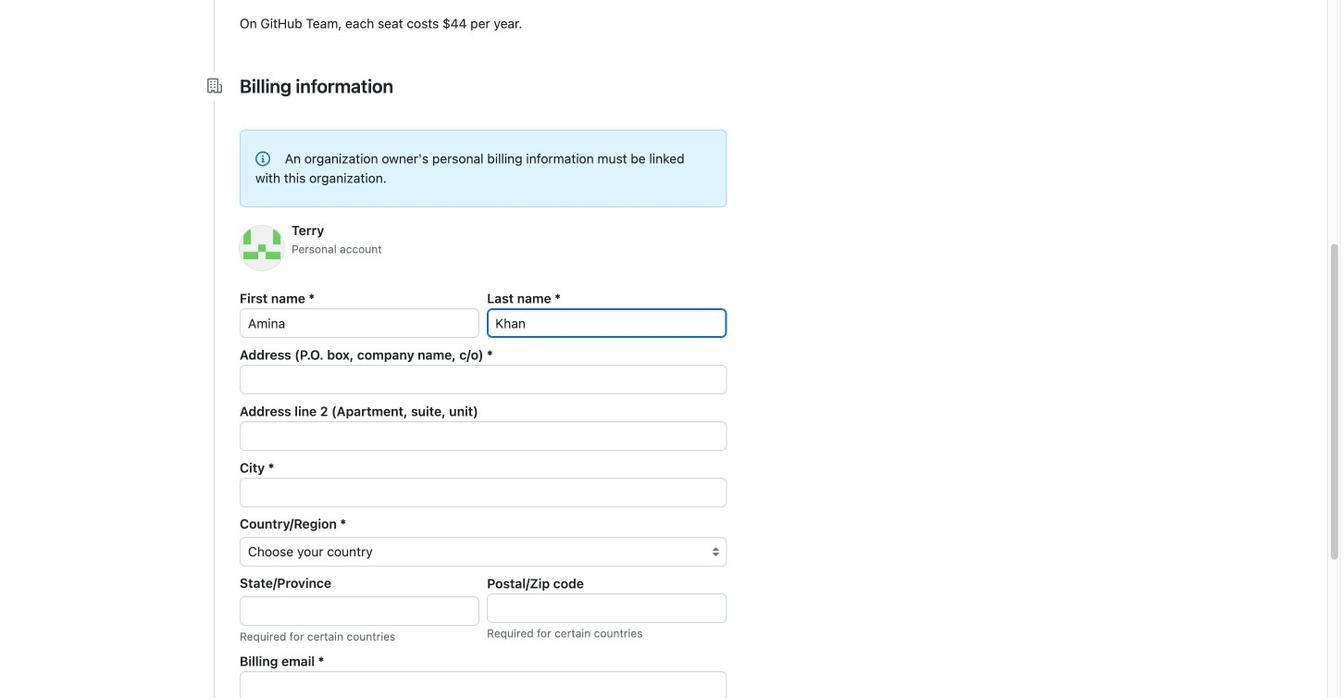 Task type: describe. For each thing, give the bounding box(es) containing it.
@terryturtle85 image
[[240, 226, 284, 270]]

info image
[[256, 151, 270, 166]]

organization image
[[207, 78, 222, 93]]



Task type: vqa. For each thing, say whether or not it's contained in the screenshot.
the browse
no



Task type: locate. For each thing, give the bounding box(es) containing it.
None text field
[[240, 308, 480, 338], [240, 421, 727, 451], [240, 596, 480, 626], [240, 308, 480, 338], [240, 421, 727, 451], [240, 596, 480, 626]]

None text field
[[487, 308, 727, 338], [240, 365, 727, 395], [240, 478, 727, 508], [487, 594, 727, 623], [240, 671, 727, 698], [487, 308, 727, 338], [240, 365, 727, 395], [240, 478, 727, 508], [487, 594, 727, 623], [240, 671, 727, 698]]



